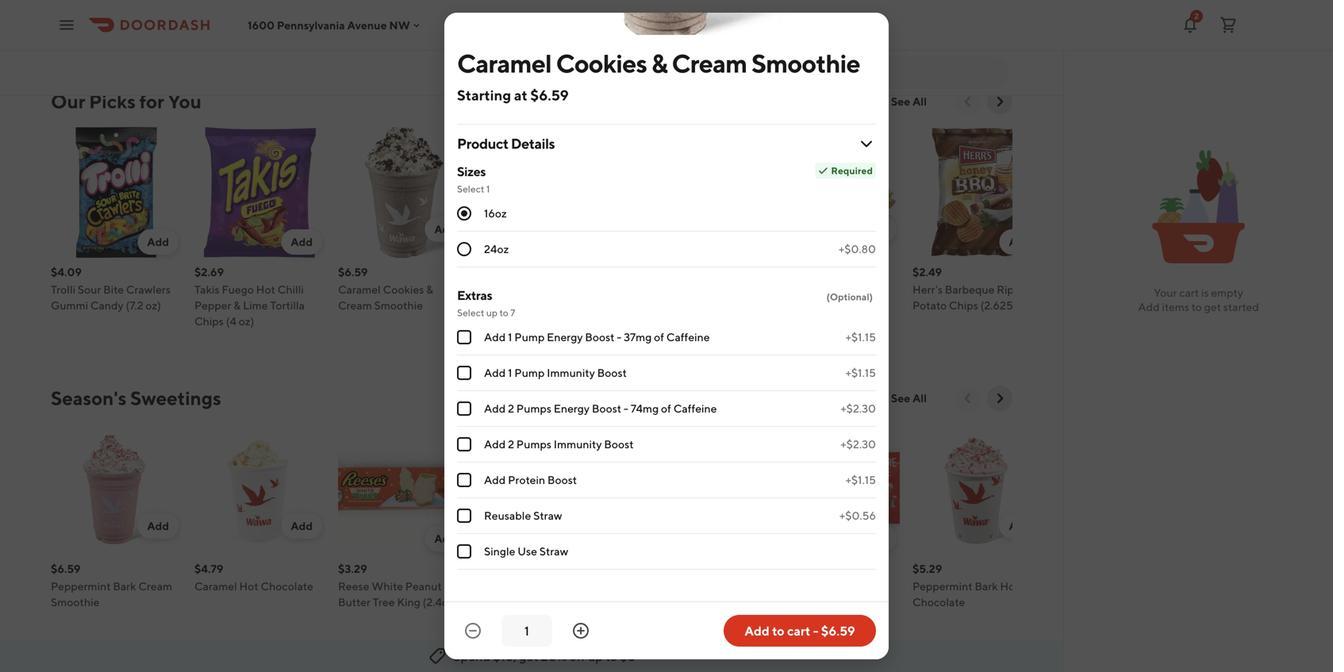 Task type: locate. For each thing, give the bounding box(es) containing it.
0 vertical spatial all
[[913, 95, 927, 108]]

0 horizontal spatial chocolate
[[261, 580, 313, 593]]

2 vertical spatial cream
[[138, 580, 172, 593]]

cream inside $6.59 peppermint bark cream smoothie
[[138, 580, 172, 593]]

gold
[[703, 580, 728, 593]]

see for season's sweetings
[[891, 392, 911, 405]]

1600
[[248, 18, 275, 32]]

see all link for our picks for you
[[882, 89, 937, 114]]

oz) right (6
[[522, 315, 538, 328]]

1 bark from the left
[[113, 580, 136, 593]]

$5.49
[[626, 266, 655, 279], [769, 266, 799, 279]]

Single Use Straw checkbox
[[457, 545, 472, 559]]

0 horizontal spatial cream
[[138, 580, 172, 593]]

1 $5.49 from the left
[[626, 266, 655, 279]]

- down size
[[813, 624, 819, 639]]

boost up add 2 pumps energy boost - 74mg of caffeine
[[597, 366, 627, 379]]

peppermint inside $5.29 peppermint bark hot chocolate
[[913, 580, 973, 593]]

decrease quantity by 1 image
[[464, 622, 483, 641]]

none radio inside 'sizes' group
[[457, 242, 472, 256]]

boost
[[585, 331, 615, 344], [597, 366, 627, 379], [592, 402, 622, 415], [604, 438, 634, 451], [548, 474, 577, 487]]

1 peppermint from the left
[[51, 580, 111, 593]]

2 holiday from the left
[[799, 580, 838, 593]]

smoked
[[805, 283, 846, 296]]

1 horizontal spatial get
[[1205, 300, 1222, 314]]

1 for add 1 pump energy boost - 37mg of caffeine
[[508, 331, 512, 344]]

1 vertical spatial 1
[[508, 331, 512, 344]]

see all link for season's sweetings
[[882, 386, 937, 411]]

1 horizontal spatial candy
[[558, 299, 591, 312]]

candy down bite
[[90, 299, 124, 312]]

oz) down "crawlers"
[[146, 299, 161, 312]]

2 down add 1 pump immunity boost
[[508, 402, 514, 415]]

0 vertical spatial cart
[[1180, 286, 1199, 299]]

None checkbox
[[457, 330, 472, 345], [457, 366, 472, 380], [457, 402, 472, 416], [457, 473, 472, 487], [457, 330, 472, 345], [457, 366, 472, 380], [457, 402, 472, 416], [457, 473, 472, 487]]

candy inside $4.09 trolli sour bite crawlers gummi candy (7.2 oz)
[[90, 299, 124, 312]]

caramel for $6.59 caramel cookies & cream smoothie
[[338, 283, 381, 296]]

1 horizontal spatial smoothie
[[374, 299, 423, 312]]

takis fuego hot chilli pepper & lime tortilla chips (4 oz) image
[[194, 127, 325, 258]]

2 peppermint from the left
[[482, 580, 542, 593]]

sizes group
[[457, 163, 876, 268]]

2 bark from the left
[[544, 580, 567, 593]]

chilli
[[278, 283, 304, 296]]

see for our picks for you
[[891, 95, 911, 108]]

0 vertical spatial cookies
[[556, 48, 647, 78]]

pump
[[515, 331, 545, 344], [515, 366, 545, 379]]

peanut inside '$3.29 m&m holiday peanut share size (3.27oz)'
[[840, 580, 877, 593]]

cream
[[672, 48, 747, 78], [338, 299, 372, 312], [138, 580, 172, 593]]

to down the share
[[772, 624, 785, 639]]

1 vertical spatial cookies
[[383, 283, 424, 296]]

$3.29 inside $3.29 haribo holiday gold bears (4oz)
[[626, 562, 655, 576]]

see down the search wawa search field
[[891, 95, 911, 108]]

$3.29 haribo holiday gold bears (4oz)
[[626, 562, 728, 609]]

1 $3.29 from the left
[[338, 562, 367, 576]]

holiday inside '$3.29 m&m holiday peanut share size (3.27oz)'
[[799, 580, 838, 593]]

$4.09
[[51, 266, 82, 279]]

1 horizontal spatial holiday
[[799, 580, 838, 593]]

1 vertical spatial pump
[[515, 366, 545, 379]]

2 peanut from the left
[[840, 580, 877, 593]]

$3.29 up m&m
[[769, 562, 798, 576]]

0 items, open order cart image
[[1219, 15, 1238, 35]]

see all
[[891, 95, 927, 108], [891, 392, 927, 405]]

select down sizes
[[457, 183, 485, 194]]

1 holiday from the left
[[662, 580, 701, 593]]

0 horizontal spatial $5.49
[[626, 266, 655, 279]]

$3.89
[[482, 266, 511, 279]]

1 horizontal spatial $3.29
[[626, 562, 655, 576]]

2 +$2.30 from the top
[[841, 438, 876, 451]]

energy up add 2 pumps immunity boost
[[554, 402, 590, 415]]

started
[[1224, 300, 1260, 314]]

avenue
[[347, 18, 387, 32]]

0 horizontal spatial get
[[519, 649, 539, 664]]

2 horizontal spatial peppermint
[[913, 580, 973, 593]]

0 horizontal spatial &
[[234, 299, 241, 312]]

(2.4oz)
[[423, 596, 458, 609]]

$3.29 for $3.29 reese white peanut butter tree king (2.4oz)
[[338, 562, 367, 576]]

2 vertical spatial 1
[[508, 366, 512, 379]]

peppermint for $5.29
[[913, 580, 973, 593]]

get down 'is'
[[1205, 300, 1222, 314]]

1 vertical spatial chips
[[194, 315, 224, 328]]

1 peanut from the left
[[405, 580, 442, 593]]

1 candy from the left
[[90, 299, 124, 312]]

1 vertical spatial see
[[891, 392, 911, 405]]

0 vertical spatial smoothie
[[752, 48, 860, 78]]

caramel for $4.79 caramel hot chocolate
[[194, 580, 237, 593]]

chips down barbeque
[[949, 299, 979, 312]]

ripple
[[997, 283, 1030, 296]]

oz) inside "$2.69 takis fuego hot chilli pepper & lime tortilla chips (4 oz)"
[[239, 315, 254, 328]]

straw right use
[[540, 545, 569, 558]]

2 all from the top
[[913, 392, 927, 405]]

1 horizontal spatial cart
[[1180, 286, 1199, 299]]

smoothie inside $6.59 caramel cookies & cream smoothie
[[374, 299, 423, 312]]

our picks for you
[[51, 90, 201, 113]]

oz) inside $4.09 trolli sour bite crawlers gummi candy (7.2 oz)
[[146, 299, 161, 312]]

1 vertical spatial see all
[[891, 392, 927, 405]]

up right off
[[588, 649, 603, 664]]

peanut
[[405, 580, 442, 593], [840, 580, 877, 593]]

$5.49 inside $5.49 honey smoked turkey hoagie
[[769, 266, 799, 279]]

see all left previous button of carousel icon
[[891, 392, 927, 405]]

0 vertical spatial 1
[[486, 183, 490, 194]]

smoothie inside $6.59 peppermint bark cream smoothie
[[51, 596, 100, 609]]

1 select from the top
[[457, 183, 485, 194]]

all down the search wawa search field
[[913, 95, 927, 108]]

1 inside sizes select 1
[[486, 183, 490, 194]]

select
[[457, 183, 485, 194], [457, 307, 485, 318]]

1 vertical spatial of
[[661, 402, 671, 415]]

caramel up starting at $6.59
[[457, 48, 552, 78]]

select inside extras select up to 7
[[457, 307, 485, 318]]

all for season's sweetings
[[913, 392, 927, 405]]

hot for chocolate
[[1001, 580, 1020, 593]]

1 horizontal spatial bark
[[544, 580, 567, 593]]

pump for energy
[[515, 331, 545, 344]]

holiday up size
[[799, 580, 838, 593]]

2 pump from the top
[[515, 366, 545, 379]]

0 horizontal spatial peppermint
[[51, 580, 111, 593]]

2 for add 2 pumps immunity boost
[[508, 438, 514, 451]]

peppermint inside $6.39 peppermint bark cold brew
[[482, 580, 542, 593]]

0 vertical spatial chips
[[949, 299, 979, 312]]

to left 7
[[500, 307, 509, 318]]

see all link left previous button of carousel icon
[[882, 386, 937, 411]]

$5.49 up "37mg"
[[626, 266, 655, 279]]

2 vertical spatial caramel
[[194, 580, 237, 593]]

0 vertical spatial cream
[[672, 48, 747, 78]]

+$1.15 for energy
[[846, 331, 876, 344]]

0 vertical spatial up
[[486, 307, 498, 318]]

2 candy from the left
[[558, 299, 591, 312]]

1 vertical spatial chocolate
[[913, 596, 966, 609]]

pumps for immunity
[[517, 438, 552, 451]]

$5.49 up honey
[[769, 266, 799, 279]]

1 vertical spatial see all link
[[882, 386, 937, 411]]

2 $5.49 from the left
[[769, 266, 799, 279]]

pumps
[[517, 402, 552, 415], [517, 438, 552, 451]]

0 horizontal spatial candy
[[90, 299, 124, 312]]

$6.59 inside $6.59 peppermint bark cream smoothie
[[51, 562, 81, 576]]

2 pumps from the top
[[517, 438, 552, 451]]

2 horizontal spatial -
[[813, 624, 819, 639]]

1 horizontal spatial $5.49
[[769, 266, 799, 279]]

2 horizontal spatial smoothie
[[752, 48, 860, 78]]

add button
[[425, 217, 466, 242], [425, 217, 466, 242], [712, 217, 753, 242], [712, 217, 753, 242], [856, 217, 897, 242], [856, 217, 897, 242], [138, 229, 179, 255], [138, 229, 179, 255], [281, 229, 322, 255], [281, 229, 322, 255], [1000, 229, 1041, 255], [1000, 229, 1041, 255], [138, 514, 179, 539], [138, 514, 179, 539], [281, 514, 322, 539], [281, 514, 322, 539], [569, 514, 610, 539], [569, 514, 610, 539], [1000, 514, 1041, 539], [1000, 514, 1041, 539], [425, 526, 466, 552], [425, 526, 466, 552], [712, 526, 753, 552], [712, 526, 753, 552], [856, 526, 897, 552], [856, 526, 897, 552]]

peanut up the (3.27oz)
[[840, 580, 877, 593]]

2 horizontal spatial bark
[[975, 580, 998, 593]]

peanut up king
[[405, 580, 442, 593]]

1 horizontal spatial chips
[[949, 299, 979, 312]]

oz) inside $2.49 herr's barbeque ripple potato chips (2.625 oz)
[[1016, 299, 1031, 312]]

0 vertical spatial of
[[654, 331, 664, 344]]

cart down size
[[787, 624, 811, 639]]

to down 'is'
[[1192, 300, 1202, 314]]

peppermint for $6.39
[[482, 580, 542, 593]]

bark inside $6.59 peppermint bark cream smoothie
[[113, 580, 136, 593]]

extras group
[[457, 287, 876, 570]]

0 vertical spatial immunity
[[547, 366, 595, 379]]

2 see all link from the top
[[882, 386, 937, 411]]

airheads xtremes rainbow berry candy bites (6 oz) image
[[482, 127, 613, 258]]

get
[[1205, 300, 1222, 314], [519, 649, 539, 664]]

1 pumps from the top
[[517, 402, 552, 415]]

2 $3.29 from the left
[[626, 562, 655, 576]]

3 $3.29 from the left
[[769, 562, 798, 576]]

2 vertical spatial smoothie
[[51, 596, 100, 609]]

caramel hot chocolate image
[[194, 424, 325, 555]]

smoothie for $6.59 peppermint bark cream smoothie
[[51, 596, 100, 609]]

1 vertical spatial straw
[[540, 545, 569, 558]]

immunity down add 1 pump energy boost - 37mg of caffeine
[[547, 366, 595, 379]]

0 vertical spatial see
[[891, 95, 911, 108]]

of
[[654, 331, 664, 344], [661, 402, 671, 415]]

our picks for you link
[[51, 89, 201, 114]]

$3.29 inside $3.29 reese white peanut butter tree king (2.4oz)
[[338, 562, 367, 576]]

1 horizontal spatial &
[[426, 283, 433, 296]]

our
[[51, 90, 85, 113]]

straw down add protein boost
[[534, 509, 562, 522]]

caramel inside $4.79 caramel hot chocolate
[[194, 580, 237, 593]]

immunity down add 2 pumps energy boost - 74mg of caffeine
[[554, 438, 602, 451]]

all left previous button of carousel icon
[[913, 392, 927, 405]]

spend $15, get 20% off up to $5
[[453, 649, 636, 664]]

caramel cookies & cream smoothie dialog
[[445, 0, 889, 660]]

0 vertical spatial caffeine
[[667, 331, 710, 344]]

16oz
[[484, 207, 507, 220]]

2 vertical spatial -
[[813, 624, 819, 639]]

1 vertical spatial 2
[[508, 402, 514, 415]]

0 vertical spatial +$1.15
[[846, 331, 876, 344]]

0 vertical spatial see all link
[[882, 89, 937, 114]]

0 vertical spatial pump
[[515, 331, 545, 344]]

peanut inside $3.29 reese white peanut butter tree king (2.4oz)
[[405, 580, 442, 593]]

0 vertical spatial +$2.30
[[841, 402, 876, 415]]

pumps down add 1 pump immunity boost
[[517, 402, 552, 415]]

0 horizontal spatial smoothie
[[51, 596, 100, 609]]

0 horizontal spatial $3.29
[[338, 562, 367, 576]]

1 see all link from the top
[[882, 89, 937, 114]]

oz) down ripple
[[1016, 299, 1031, 312]]

details
[[511, 135, 555, 152]]

energy up add 1 pump immunity boost
[[547, 331, 583, 344]]

bark inside $5.29 peppermint bark hot chocolate
[[975, 580, 998, 593]]

caffeine
[[667, 331, 710, 344], [674, 402, 717, 415]]

cream inside dialog
[[672, 48, 747, 78]]

1 vertical spatial cart
[[787, 624, 811, 639]]

select inside sizes select 1
[[457, 183, 485, 194]]

3 +$1.15 from the top
[[846, 474, 876, 487]]

use
[[518, 545, 537, 558]]

your cart is empty add items to get started
[[1139, 286, 1260, 314]]

peppermint
[[51, 580, 111, 593], [482, 580, 542, 593], [913, 580, 973, 593]]

candy down xtremes
[[558, 299, 591, 312]]

1 +$1.15 from the top
[[846, 331, 876, 344]]

2 horizontal spatial cream
[[672, 48, 747, 78]]

product details
[[457, 135, 555, 152]]

sour
[[78, 283, 101, 296]]

bark
[[113, 580, 136, 593], [544, 580, 567, 593], [975, 580, 998, 593]]

hot inside $5.29 peppermint bark hot chocolate
[[1001, 580, 1020, 593]]

notification bell image
[[1181, 15, 1200, 35]]

oz) right (4
[[239, 315, 254, 328]]

boost left "37mg"
[[585, 331, 615, 344]]

cart inside your cart is empty add items to get started
[[1180, 286, 1199, 299]]

holiday up (4oz)
[[662, 580, 701, 593]]

- left 74mg
[[624, 402, 629, 415]]

0 vertical spatial caramel
[[457, 48, 552, 78]]

reusable straw
[[484, 509, 562, 522]]

haribo
[[626, 580, 660, 593]]

1 horizontal spatial peanut
[[840, 580, 877, 593]]

up
[[486, 307, 498, 318], [588, 649, 603, 664]]

1 vertical spatial -
[[624, 402, 629, 415]]

0 horizontal spatial caramel
[[194, 580, 237, 593]]

takis
[[194, 283, 220, 296]]

0 horizontal spatial cart
[[787, 624, 811, 639]]

(3.27oz)
[[824, 596, 864, 609]]

1 vertical spatial up
[[588, 649, 603, 664]]

cookies
[[556, 48, 647, 78], [383, 283, 424, 296]]

caramel inside $6.59 caramel cookies & cream smoothie
[[338, 283, 381, 296]]

0 vertical spatial see all
[[891, 95, 927, 108]]

1 vertical spatial pumps
[[517, 438, 552, 451]]

straw
[[534, 509, 562, 522], [540, 545, 569, 558]]

caramel
[[457, 48, 552, 78], [338, 283, 381, 296], [194, 580, 237, 593]]

chocolate left reese
[[261, 580, 313, 593]]

extras select up to 7
[[457, 288, 516, 318]]

2 see from the top
[[891, 392, 911, 405]]

candy inside $3.89 airheads xtremes rainbow berry candy bites (6 oz)
[[558, 299, 591, 312]]

add to cart - $6.59
[[745, 624, 855, 639]]

1 vertical spatial select
[[457, 307, 485, 318]]

0 horizontal spatial bark
[[113, 580, 136, 593]]

+$1.15 for immunity
[[846, 366, 876, 379]]

1 vertical spatial +$2.30
[[841, 438, 876, 451]]

cart
[[1180, 286, 1199, 299], [787, 624, 811, 639]]

- left "37mg"
[[617, 331, 622, 344]]

0 vertical spatial chocolate
[[261, 580, 313, 593]]

2 left 0 items, open order cart icon
[[1195, 12, 1199, 21]]

see all down the search wawa search field
[[891, 95, 927, 108]]

oz)
[[146, 299, 161, 312], [1016, 299, 1031, 312], [239, 315, 254, 328], [522, 315, 538, 328]]

rainbow
[[482, 299, 526, 312]]

caffeine right 74mg
[[674, 402, 717, 415]]

1 +$2.30 from the top
[[841, 402, 876, 415]]

$5
[[620, 649, 636, 664]]

2 horizontal spatial caramel
[[457, 48, 552, 78]]

1 vertical spatial &
[[426, 283, 433, 296]]

$3.29 inside '$3.29 m&m holiday peanut share size (3.27oz)'
[[769, 562, 798, 576]]

$3.29 up reese
[[338, 562, 367, 576]]

add
[[435, 223, 456, 236], [722, 223, 744, 236], [866, 223, 887, 236], [147, 235, 169, 248], [291, 235, 313, 248], [1009, 235, 1031, 248], [1139, 300, 1160, 314], [484, 331, 506, 344], [484, 366, 506, 379], [484, 402, 506, 415], [484, 438, 506, 451], [484, 474, 506, 487], [147, 520, 169, 533], [291, 520, 313, 533], [578, 520, 600, 533], [1009, 520, 1031, 533], [435, 532, 456, 545], [722, 532, 744, 545], [866, 532, 887, 545], [745, 624, 770, 639]]

2 select from the top
[[457, 307, 485, 318]]

$5.49 for $5.49 honey smoked turkey hoagie
[[769, 266, 799, 279]]

$3.29 up "haribo" at bottom left
[[626, 562, 655, 576]]

1 see from the top
[[891, 95, 911, 108]]

3 bark from the left
[[975, 580, 998, 593]]

select down the extras
[[457, 307, 485, 318]]

0 vertical spatial &
[[652, 48, 668, 78]]

$3.29
[[338, 562, 367, 576], [626, 562, 655, 576], [769, 562, 798, 576]]

peppermint bark cold brew image
[[482, 424, 613, 555]]

2 vertical spatial 2
[[508, 438, 514, 451]]

0 horizontal spatial chips
[[194, 315, 224, 328]]

chocolate down $5.29
[[913, 596, 966, 609]]

0 horizontal spatial cookies
[[383, 283, 424, 296]]

herr's
[[913, 283, 943, 296]]

season's sweetings link
[[51, 386, 221, 411]]

hot inside "$2.69 takis fuego hot chilli pepper & lime tortilla chips (4 oz)"
[[256, 283, 275, 296]]

energy for pumps
[[554, 402, 590, 415]]

see all link down the search wawa search field
[[882, 89, 937, 114]]

peppermint inside $6.59 peppermint bark cream smoothie
[[51, 580, 111, 593]]

0 horizontal spatial holiday
[[662, 580, 701, 593]]

energy for pump
[[547, 331, 583, 344]]

lime
[[243, 299, 268, 312]]

caramel down '$4.79'
[[194, 580, 237, 593]]

& inside dialog
[[652, 48, 668, 78]]

season's sweetings
[[51, 387, 221, 410]]

caffeine right "37mg"
[[667, 331, 710, 344]]

1 horizontal spatial cream
[[338, 299, 372, 312]]

peppermint for $6.59
[[51, 580, 111, 593]]

boost down add 2 pumps energy boost - 74mg of caffeine
[[604, 438, 634, 451]]

1 vertical spatial caffeine
[[674, 402, 717, 415]]

- for 74mg
[[624, 402, 629, 415]]

$5.29
[[913, 562, 943, 576]]

of right "37mg"
[[654, 331, 664, 344]]

16oz radio
[[457, 206, 472, 221]]

0 vertical spatial 2
[[1195, 12, 1199, 21]]

1 vertical spatial immunity
[[554, 438, 602, 451]]

2 horizontal spatial &
[[652, 48, 668, 78]]

1 vertical spatial caramel
[[338, 283, 381, 296]]

caffeine for add 2 pumps energy boost - 74mg of caffeine
[[674, 402, 717, 415]]

pump for immunity
[[515, 366, 545, 379]]

peanut for (3.27oz)
[[840, 580, 877, 593]]

hoagie
[[769, 299, 805, 312]]

cream inside $6.59 caramel cookies & cream smoothie
[[338, 299, 372, 312]]

$6.59
[[531, 87, 569, 104], [338, 266, 368, 279], [51, 562, 81, 576], [821, 624, 855, 639]]

1 pump from the top
[[515, 331, 545, 344]]

1 vertical spatial cream
[[338, 299, 372, 312]]

cart left 'is'
[[1180, 286, 1199, 299]]

boost left 74mg
[[592, 402, 622, 415]]

1 vertical spatial +$1.15
[[846, 366, 876, 379]]

None radio
[[457, 242, 472, 256]]

1 horizontal spatial peppermint
[[482, 580, 542, 593]]

2 see all from the top
[[891, 392, 927, 405]]

chips down pepper
[[194, 315, 224, 328]]

italian hoagie image
[[626, 127, 757, 258]]

2 vertical spatial &
[[234, 299, 241, 312]]

peppermint bark hot chocolate image
[[913, 424, 1044, 555]]

sizes select 1
[[457, 164, 490, 194]]

0 horizontal spatial up
[[486, 307, 498, 318]]

up left 7
[[486, 307, 498, 318]]

3 peppermint from the left
[[913, 580, 973, 593]]

1 for add 1 pump immunity boost
[[508, 366, 512, 379]]

caramel cookies & cream smoothie image
[[338, 127, 469, 258]]

of right 74mg
[[661, 402, 671, 415]]

1 horizontal spatial -
[[624, 402, 629, 415]]

1 all from the top
[[913, 95, 927, 108]]

pumps up add protein boost
[[517, 438, 552, 451]]

holiday inside $3.29 haribo holiday gold bears (4oz)
[[662, 580, 701, 593]]

2 +$1.15 from the top
[[846, 366, 876, 379]]

2 up protein on the left bottom
[[508, 438, 514, 451]]

2 horizontal spatial $3.29
[[769, 562, 798, 576]]

all
[[913, 95, 927, 108], [913, 392, 927, 405]]

1 horizontal spatial cookies
[[556, 48, 647, 78]]

None checkbox
[[457, 437, 472, 452], [457, 509, 472, 523], [457, 437, 472, 452], [457, 509, 472, 523]]

0 horizontal spatial -
[[617, 331, 622, 344]]

0 horizontal spatial peanut
[[405, 580, 442, 593]]

1 vertical spatial smoothie
[[374, 299, 423, 312]]

bark inside $6.39 peppermint bark cold brew
[[544, 580, 567, 593]]

smoothie inside dialog
[[752, 48, 860, 78]]

starting
[[457, 87, 511, 104]]

0 vertical spatial get
[[1205, 300, 1222, 314]]

$15,
[[493, 649, 517, 664]]

chips
[[949, 299, 979, 312], [194, 315, 224, 328]]

0 vertical spatial pumps
[[517, 402, 552, 415]]

2
[[1195, 12, 1199, 21], [508, 402, 514, 415], [508, 438, 514, 451]]

get right $15,
[[519, 649, 539, 664]]

1 vertical spatial all
[[913, 392, 927, 405]]

+$2.30 for add 2 pumps immunity boost
[[841, 438, 876, 451]]

single
[[484, 545, 516, 558]]

+$0.80
[[839, 243, 876, 256]]

0 vertical spatial energy
[[547, 331, 583, 344]]

xtremes
[[529, 283, 572, 296]]

see left previous button of carousel icon
[[891, 392, 911, 405]]

1600 pennsylvania avenue nw button
[[248, 18, 423, 32]]

select for sizes
[[457, 183, 485, 194]]

$4.79
[[194, 562, 223, 576]]

caramel right chilli
[[338, 283, 381, 296]]

1 see all from the top
[[891, 95, 927, 108]]



Task type: describe. For each thing, give the bounding box(es) containing it.
previous button of carousel image
[[961, 391, 976, 406]]

$6.59 inside button
[[821, 624, 855, 639]]

berry
[[529, 299, 556, 312]]

$6.59 caramel cookies & cream smoothie
[[338, 266, 433, 312]]

holiday for (4oz)
[[662, 580, 701, 593]]

- for 37mg
[[617, 331, 622, 344]]

$2.69
[[194, 266, 224, 279]]

tortilla
[[270, 299, 305, 312]]

bark for hot
[[975, 580, 998, 593]]

off
[[570, 649, 586, 664]]

1 horizontal spatial up
[[588, 649, 603, 664]]

$6.59 peppermint bark cream smoothie
[[51, 562, 172, 609]]

nw
[[389, 18, 410, 32]]

smoothie for caramel cookies & cream smoothie
[[752, 48, 860, 78]]

74mg
[[631, 402, 659, 415]]

& inside "$2.69 takis fuego hot chilli pepper & lime tortilla chips (4 oz)"
[[234, 299, 241, 312]]

$2.49
[[913, 266, 942, 279]]

to inside extras select up to 7
[[500, 307, 509, 318]]

(optional)
[[827, 291, 873, 302]]

bears
[[626, 596, 654, 609]]

add 2 pumps energy boost - 74mg of caffeine
[[484, 402, 717, 415]]

bark for cold
[[544, 580, 567, 593]]

add protein boost
[[484, 474, 577, 487]]

oz) inside $3.89 airheads xtremes rainbow berry candy bites (6 oz)
[[522, 315, 538, 328]]

hot inside $4.79 caramel hot chocolate
[[239, 580, 259, 593]]

up inside extras select up to 7
[[486, 307, 498, 318]]

peanut for king
[[405, 580, 442, 593]]

m&m holiday peanut share size (3.27oz) image
[[769, 424, 900, 555]]

reusable
[[484, 509, 531, 522]]

$4.79 caramel hot chocolate
[[194, 562, 313, 593]]

holiday for size
[[799, 580, 838, 593]]

trolli sour bite crawlers gummi candy (7.2 oz) image
[[51, 127, 182, 258]]

reese
[[338, 580, 369, 593]]

next button of carousel image
[[992, 94, 1008, 110]]

increase quantity by 1 image
[[572, 622, 591, 641]]

1600 pennsylvania avenue nw
[[248, 18, 410, 32]]

0 vertical spatial straw
[[534, 509, 562, 522]]

add 1 pump energy boost - 37mg of caffeine
[[484, 331, 710, 344]]

reese white peanut butter tree king (2.4oz) image
[[338, 424, 469, 555]]

single use straw
[[484, 545, 569, 558]]

boost for add 1 pump energy boost - 37mg of caffeine
[[585, 331, 615, 344]]

$2.49 herr's barbeque ripple potato chips (2.625 oz)
[[913, 266, 1031, 312]]

boost for add 2 pumps immunity boost
[[604, 438, 634, 451]]

get inside your cart is empty add items to get started
[[1205, 300, 1222, 314]]

boost for add 1 pump immunity boost
[[597, 366, 627, 379]]

see all for our picks for you
[[891, 95, 927, 108]]

cold
[[569, 580, 594, 593]]

1 vertical spatial get
[[519, 649, 539, 664]]

airheads
[[482, 283, 527, 296]]

extras
[[457, 288, 492, 303]]

honey smoked turkey hoagie image
[[769, 127, 900, 258]]

add inside button
[[745, 624, 770, 639]]

of for 74mg
[[661, 402, 671, 415]]

$6.39
[[482, 562, 511, 576]]

bites
[[482, 315, 507, 328]]

peppermint bark cream smoothie image
[[51, 424, 182, 555]]

your
[[1154, 286, 1178, 299]]

$5.49 honey smoked turkey hoagie
[[769, 266, 882, 312]]

cookies inside dialog
[[556, 48, 647, 78]]

24oz
[[484, 243, 509, 256]]

Current quantity is 1 number field
[[511, 622, 543, 640]]

previous button of carousel image
[[961, 94, 976, 110]]

caffeine for add 1 pump energy boost - 37mg of caffeine
[[667, 331, 710, 344]]

chocolate inside $5.29 peppermint bark hot chocolate
[[913, 596, 966, 609]]

open menu image
[[57, 15, 76, 35]]

$5.49 for $5.49
[[626, 266, 655, 279]]

immunity for pump
[[547, 366, 595, 379]]

$5.29 peppermint bark hot chocolate
[[913, 562, 1020, 609]]

$6.59 inside $6.59 caramel cookies & cream smoothie
[[338, 266, 368, 279]]

king
[[397, 596, 421, 609]]

$4.09 trolli sour bite crawlers gummi candy (7.2 oz)
[[51, 266, 171, 312]]

$3.29 reese white peanut butter tree king (2.4oz)
[[338, 562, 458, 609]]

gummi
[[51, 299, 88, 312]]

cart inside add to cart - $6.59 button
[[787, 624, 811, 639]]

$3.89 airheads xtremes rainbow berry candy bites (6 oz)
[[482, 266, 591, 328]]

of for 37mg
[[654, 331, 664, 344]]

chips inside "$2.69 takis fuego hot chilli pepper & lime tortilla chips (4 oz)"
[[194, 315, 224, 328]]

caramel cookies & cream smoothie
[[457, 48, 860, 78]]

2 for add 2 pumps energy boost - 74mg of caffeine
[[508, 402, 514, 415]]

protein
[[508, 474, 545, 487]]

pumps for energy
[[517, 402, 552, 415]]

chips inside $2.49 herr's barbeque ripple potato chips (2.625 oz)
[[949, 299, 979, 312]]

sweetings
[[130, 387, 221, 410]]

for
[[139, 90, 164, 113]]

+$2.30 for add 2 pumps energy boost - 74mg of caffeine
[[841, 402, 876, 415]]

+$0.56
[[840, 509, 876, 522]]

7
[[511, 307, 516, 318]]

(2.625
[[981, 299, 1014, 312]]

empty
[[1212, 286, 1244, 299]]

honey
[[769, 283, 802, 296]]

next button of carousel image
[[992, 391, 1008, 406]]

cream for caramel cookies & cream smoothie
[[672, 48, 747, 78]]

is
[[1202, 286, 1209, 299]]

$3.29 for $3.29 haribo holiday gold bears (4oz)
[[626, 562, 655, 576]]

add to cart - $6.59 button
[[724, 615, 876, 647]]

you
[[168, 90, 201, 113]]

$3.29 for $3.29 m&m holiday peanut share size (3.27oz)
[[769, 562, 798, 576]]

sizes
[[457, 164, 486, 179]]

brew
[[482, 596, 508, 609]]

spend
[[453, 649, 491, 664]]

chocolate inside $4.79 caramel hot chocolate
[[261, 580, 313, 593]]

20%
[[541, 649, 567, 664]]

$3.29 m&m holiday peanut share size (3.27oz)
[[769, 562, 877, 609]]

Search Wawa search field
[[769, 64, 997, 82]]

turkey
[[848, 283, 882, 296]]

to inside your cart is empty add items to get started
[[1192, 300, 1202, 314]]

haribo holiday gold bears (4oz) image
[[626, 424, 757, 555]]

boost for add 2 pumps energy boost - 74mg of caffeine
[[592, 402, 622, 415]]

see all for season's sweetings
[[891, 392, 927, 405]]

add inside your cart is empty add items to get started
[[1139, 300, 1160, 314]]

- inside button
[[813, 624, 819, 639]]

butter
[[338, 596, 371, 609]]

pennsylvania
[[277, 18, 345, 32]]

starting at $6.59
[[457, 87, 569, 104]]

boost right protein on the left bottom
[[548, 474, 577, 487]]

& inside $6.59 caramel cookies & cream smoothie
[[426, 283, 433, 296]]

fuego
[[222, 283, 254, 296]]

(7.2
[[126, 299, 143, 312]]

caramel inside caramel cookies & cream smoothie dialog
[[457, 48, 552, 78]]

barbeque
[[945, 283, 995, 296]]

select for extras
[[457, 307, 485, 318]]

hot for chilli
[[256, 283, 275, 296]]

bark for cream
[[113, 580, 136, 593]]

at
[[514, 87, 528, 104]]

size
[[800, 596, 821, 609]]

to inside button
[[772, 624, 785, 639]]

add 1 pump immunity boost
[[484, 366, 627, 379]]

m&m
[[769, 580, 797, 593]]

cream for $6.59 peppermint bark cream smoothie
[[138, 580, 172, 593]]

(6
[[510, 315, 520, 328]]

add 2 pumps immunity boost
[[484, 438, 634, 451]]

required
[[831, 165, 873, 176]]

crawlers
[[126, 283, 171, 296]]

herr's barbeque ripple potato chips (2.625 oz) image
[[913, 127, 1044, 258]]

to left $5
[[606, 649, 618, 664]]

season's
[[51, 387, 127, 410]]

all for our picks for you
[[913, 95, 927, 108]]

tree
[[373, 596, 395, 609]]

share
[[769, 596, 798, 609]]

immunity for pumps
[[554, 438, 602, 451]]

product details button
[[457, 125, 876, 163]]

cookies inside $6.59 caramel cookies & cream smoothie
[[383, 283, 424, 296]]

bite
[[103, 283, 124, 296]]

(4
[[226, 315, 237, 328]]

37mg
[[624, 331, 652, 344]]

pepper
[[194, 299, 231, 312]]



Task type: vqa. For each thing, say whether or not it's contained in the screenshot.


